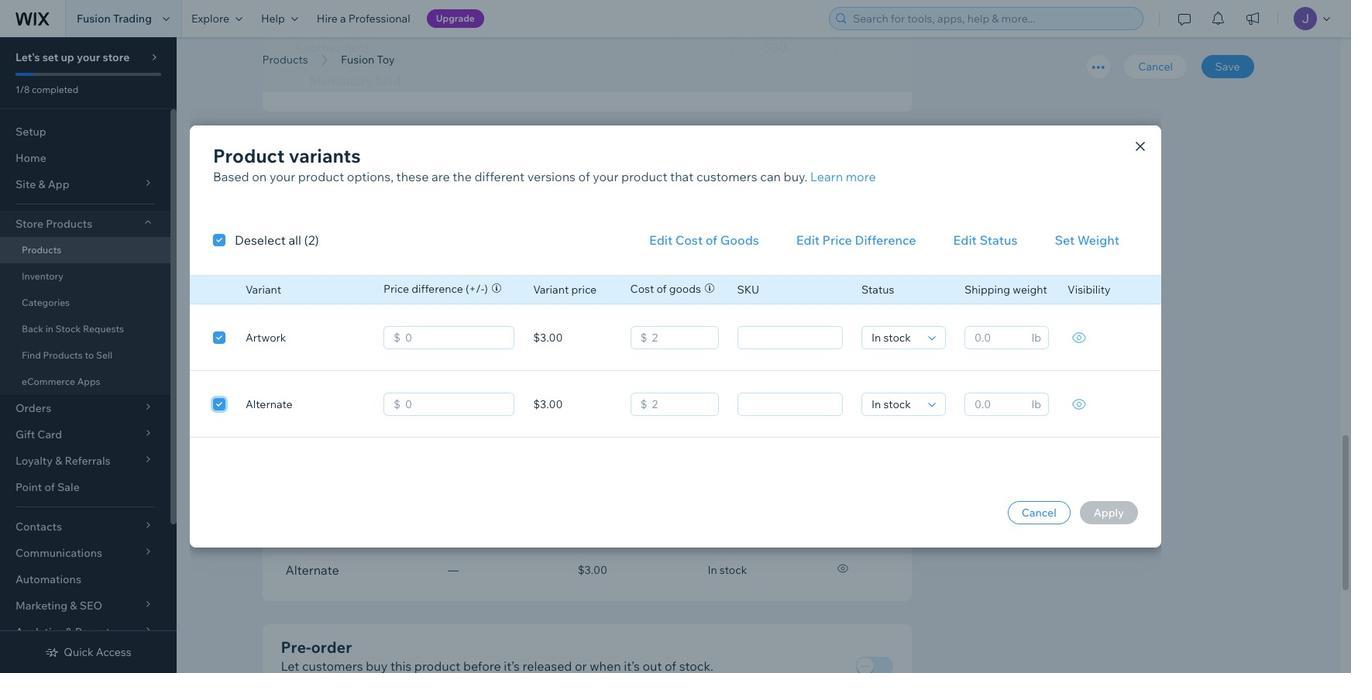 Task type: describe. For each thing, give the bounding box(es) containing it.
0 number field for artwork
[[401, 327, 509, 349]]

variants for manage
[[344, 416, 404, 435]]

sale
[[57, 480, 80, 494]]

goods
[[720, 232, 759, 248]]

product left that
[[621, 169, 668, 184]]

variant for variant price
[[533, 283, 569, 297]]

link images image
[[737, 163, 753, 175]]

categories
[[22, 297, 70, 308]]

based
[[213, 169, 249, 184]]

)
[[484, 282, 488, 296]]

product inside the product options manage the options this product comes in.
[[423, 174, 469, 189]]

shipping weight
[[965, 283, 1047, 297]]

connect images button
[[729, 155, 859, 183]]

back
[[22, 323, 43, 335]]

let's
[[15, 50, 40, 64]]

add
[[297, 280, 321, 296]]

manage variants
[[281, 416, 404, 435]]

store products
[[15, 217, 92, 231]]

quick access button
[[45, 645, 131, 659]]

form containing product options
[[177, 0, 1351, 673]]

0 horizontal spatial products link
[[0, 237, 170, 263]]

variant for variant
[[246, 283, 281, 297]]

inventory link
[[0, 263, 170, 290]]

Deselect all (2) checkbox
[[213, 231, 319, 250]]

1/8 completed
[[15, 84, 78, 95]]

of inside product variants based on your product options, these are the different versions of your product that customers can buy. learn more
[[578, 169, 590, 184]]

variant
[[601, 341, 641, 357]]

product variants based on your product options, these are the different versions of your product that customers can buy. learn more
[[213, 144, 876, 184]]

products inside popup button
[[46, 217, 92, 231]]

—
[[448, 564, 459, 578]]

the inside product variants based on your product options, these are the different versions of your product that customers can buy. learn more
[[453, 169, 472, 184]]

versions
[[527, 169, 576, 184]]

comes
[[472, 174, 510, 189]]

edit inside edit button
[[849, 418, 872, 433]]

and
[[421, 341, 443, 357]]

in stock
[[708, 564, 747, 578]]

are
[[432, 169, 450, 184]]

product for product options
[[281, 148, 341, 168]]

pre-order
[[281, 638, 352, 657]]

home
[[15, 151, 46, 165]]

manage for manage variants
[[281, 416, 341, 435]]

automations
[[15, 573, 81, 587]]

fusion for fusion toy
[[341, 53, 375, 67]]

manage pricing and inventory for each product variant
[[328, 341, 641, 357]]

manage for manage pricing and inventory for each product variant
[[328, 341, 375, 357]]

more
[[846, 169, 876, 184]]

find products to sell
[[22, 349, 112, 361]]

point of sale
[[15, 480, 80, 494]]

price
[[571, 283, 597, 297]]

price inside button
[[823, 232, 852, 248]]

$ for 2 number field for artwork
[[640, 331, 647, 345]]

0 vertical spatial options
[[344, 148, 401, 168]]

edit for edit status
[[954, 232, 977, 248]]

hire a professional link
[[307, 0, 420, 37]]

set weight button
[[1036, 226, 1138, 254]]

1 horizontal spatial cancel button
[[1125, 55, 1187, 78]]

hire
[[317, 12, 338, 26]]

edit price difference button
[[778, 226, 935, 254]]

edit for edit price difference
[[796, 232, 820, 248]]

(+/-
[[466, 282, 484, 296]]

trading
[[113, 12, 152, 26]]

connect images
[[756, 162, 851, 177]]

$3.00 for alternate
[[533, 398, 563, 411]]

images
[[808, 162, 851, 177]]

cost of goods
[[630, 282, 701, 296]]

artwork
[[246, 331, 286, 345]]

store
[[103, 50, 130, 64]]

edit button
[[828, 412, 893, 440]]

shipping
[[965, 283, 1010, 297]]

2 number field for artwork
[[647, 327, 713, 349]]

hire a professional
[[317, 12, 410, 26]]

weight
[[1078, 232, 1120, 248]]

1 vertical spatial options
[[353, 174, 396, 189]]

edit price difference
[[796, 232, 916, 248]]

let's set up your store
[[15, 50, 130, 64]]

variants for product
[[289, 144, 361, 167]]

alternate inside form
[[286, 563, 339, 578]]

1 vertical spatial status
[[862, 283, 894, 297]]

explore
[[191, 12, 229, 26]]

point
[[15, 480, 42, 494]]

product left options,
[[298, 169, 344, 184]]

cost inside button
[[675, 232, 703, 248]]

lb for artwork
[[1032, 331, 1041, 345]]

in
[[45, 323, 53, 335]]

status inside button
[[980, 232, 1018, 248]]

(2)
[[304, 232, 319, 248]]

pricing
[[378, 341, 418, 357]]

product right each
[[552, 341, 598, 357]]

field
[[375, 73, 401, 89]]

stock
[[55, 323, 81, 335]]

Search for tools, apps, help & more... field
[[848, 8, 1138, 29]]

each
[[522, 341, 549, 357]]

deselect
[[235, 232, 286, 248]]

to
[[85, 349, 94, 361]]

ecommerce
[[22, 376, 75, 387]]

store
[[15, 217, 43, 231]]

home link
[[0, 145, 170, 171]]

2 number field for alternate
[[647, 394, 713, 415]]

edit status button
[[935, 226, 1036, 254]]

add another option button
[[286, 274, 433, 302]]

0.0 number field for alternate
[[970, 394, 1027, 415]]

2 vertical spatial $3.00
[[578, 564, 608, 578]]

in
[[708, 564, 717, 578]]

add another option
[[297, 280, 414, 296]]

e.g., "What would you like engraved on your watch?" text field
[[286, 34, 732, 62]]

a
[[340, 12, 346, 26]]



Task type: locate. For each thing, give the bounding box(es) containing it.
of left "goods" at top
[[657, 282, 667, 296]]

product
[[213, 144, 285, 167], [281, 148, 341, 168]]

0 vertical spatial cancel button
[[1125, 55, 1187, 78]]

products link
[[255, 52, 316, 67], [0, 237, 170, 263]]

0 horizontal spatial variant
[[246, 283, 281, 297]]

$3.00
[[533, 331, 563, 345], [533, 398, 563, 411], [578, 564, 608, 578]]

0 vertical spatial 0 number field
[[401, 327, 509, 349]]

2 vertical spatial manage
[[281, 416, 341, 435]]

price
[[823, 232, 852, 248], [384, 282, 409, 296]]

variants inside form
[[344, 416, 404, 435]]

0 vertical spatial fusion
[[77, 12, 111, 26]]

0 horizontal spatial the
[[331, 174, 350, 189]]

inventory
[[446, 341, 500, 357]]

pre-
[[281, 638, 311, 657]]

edit inside button
[[954, 232, 977, 248]]

1 horizontal spatial the
[[453, 169, 472, 184]]

edit inside edit cost of goods button
[[649, 232, 673, 248]]

0 horizontal spatial status
[[862, 283, 894, 297]]

1 vertical spatial cancel
[[1022, 506, 1057, 520]]

product up the colors
[[281, 148, 341, 168]]

connect
[[756, 162, 805, 177]]

1 horizontal spatial cancel
[[1139, 60, 1173, 74]]

products link down the store products
[[0, 237, 170, 263]]

that
[[670, 169, 694, 184]]

product inside the product options manage the options this product comes in.
[[281, 148, 341, 168]]

learn
[[810, 169, 843, 184]]

1 vertical spatial alternate
[[286, 563, 339, 578]]

1 vertical spatial manage
[[328, 341, 375, 357]]

2 0.0 number field from the top
[[970, 394, 1027, 415]]

$ for 0 number field related to alternate
[[394, 398, 401, 411]]

0 vertical spatial alternate
[[246, 398, 293, 411]]

set
[[1055, 232, 1075, 248]]

manage
[[281, 174, 328, 189], [328, 341, 375, 357], [281, 416, 341, 435]]

set
[[42, 50, 58, 64]]

0 vertical spatial $3.00
[[533, 331, 563, 345]]

deselect all (2)
[[235, 232, 319, 248]]

learn more link
[[810, 167, 876, 186]]

product
[[298, 169, 344, 184], [621, 169, 668, 184], [423, 174, 469, 189], [552, 341, 598, 357]]

0 vertical spatial price
[[823, 232, 852, 248]]

0 number field
[[401, 327, 509, 349], [401, 394, 509, 415]]

0 horizontal spatial your
[[77, 50, 100, 64]]

0 vertical spatial lb
[[1032, 331, 1041, 345]]

of inside 'link'
[[45, 480, 55, 494]]

1 vertical spatial cost
[[630, 282, 654, 296]]

professional
[[349, 12, 410, 26]]

1 vertical spatial variants
[[344, 416, 404, 435]]

edit status
[[954, 232, 1018, 248]]

status down difference
[[862, 283, 894, 297]]

fusion up mandatory field
[[341, 53, 375, 67]]

mandatory field
[[310, 73, 401, 89]]

1 vertical spatial $3.00
[[533, 398, 563, 411]]

0 vertical spatial 2 number field
[[647, 327, 713, 349]]

help button
[[252, 0, 307, 37]]

0 horizontal spatial cancel
[[1022, 506, 1057, 520]]

apps
[[77, 376, 100, 387]]

edit
[[649, 232, 673, 248], [796, 232, 820, 248], [954, 232, 977, 248], [849, 418, 872, 433]]

fusion
[[77, 12, 111, 26], [341, 53, 375, 67]]

None number field
[[755, 34, 836, 62]]

automations link
[[0, 566, 170, 593]]

cancel button
[[1125, 55, 1187, 78], [1008, 501, 1071, 525]]

$ left and
[[394, 331, 401, 345]]

visibility
[[1068, 283, 1111, 297]]

product for product variants
[[213, 144, 285, 167]]

of left goods
[[706, 232, 718, 248]]

price difference (+/-)
[[384, 282, 488, 296]]

2 number field
[[647, 327, 713, 349], [647, 394, 713, 415]]

categories link
[[0, 290, 170, 316]]

access
[[96, 645, 131, 659]]

0 number field down inventory
[[401, 394, 509, 415]]

another
[[324, 280, 371, 296]]

all
[[289, 232, 301, 248]]

1 horizontal spatial your
[[270, 169, 295, 184]]

0 horizontal spatial cancel button
[[1008, 501, 1071, 525]]

info tooltip image
[[645, 342, 657, 354]]

2 number field down info tooltip icon
[[647, 394, 713, 415]]

0 vertical spatial 0.0 number field
[[970, 327, 1027, 349]]

0 vertical spatial manage
[[281, 174, 328, 189]]

0 horizontal spatial fusion
[[77, 12, 111, 26]]

lb
[[1032, 331, 1041, 345], [1032, 398, 1041, 411]]

setup link
[[0, 119, 170, 145]]

product right "this"
[[423, 174, 469, 189]]

alternate
[[246, 398, 293, 411], [286, 563, 339, 578]]

set weight
[[1055, 232, 1120, 248]]

up
[[61, 50, 74, 64]]

None checkbox
[[213, 328, 225, 347], [213, 395, 225, 413], [213, 328, 225, 347], [213, 395, 225, 413]]

2 horizontal spatial your
[[593, 169, 619, 184]]

of
[[578, 169, 590, 184], [706, 232, 718, 248], [657, 282, 667, 296], [45, 480, 55, 494]]

lb for alternate
[[1032, 398, 1041, 411]]

the right are on the top left
[[453, 169, 472, 184]]

point of sale link
[[0, 474, 170, 501]]

back in stock requests
[[22, 323, 124, 335]]

products up inventory
[[22, 244, 62, 256]]

customers
[[697, 169, 758, 184]]

1 horizontal spatial fusion
[[341, 53, 375, 67]]

1 vertical spatial products link
[[0, 237, 170, 263]]

1 horizontal spatial status
[[980, 232, 1018, 248]]

0 vertical spatial cancel
[[1139, 60, 1173, 74]]

$ down cost of goods
[[640, 331, 647, 345]]

options
[[344, 148, 401, 168], [353, 174, 396, 189]]

$ for alternate 2 number field
[[640, 398, 647, 411]]

0 horizontal spatial cost
[[630, 282, 654, 296]]

1 0 number field from the top
[[401, 327, 509, 349]]

the left "this"
[[331, 174, 350, 189]]

edit for edit cost of goods
[[649, 232, 673, 248]]

0 vertical spatial status
[[980, 232, 1018, 248]]

form
[[177, 0, 1351, 673]]

options,
[[347, 169, 394, 184]]

on
[[252, 169, 267, 184]]

edit cost of goods
[[649, 232, 759, 248]]

1 vertical spatial cancel button
[[1008, 501, 1071, 525]]

save button
[[1201, 55, 1254, 78]]

sidebar element
[[0, 37, 177, 673]]

0 number field for alternate
[[401, 394, 509, 415]]

1 lb from the top
[[1032, 331, 1041, 345]]

$ down info tooltip icon
[[640, 398, 647, 411]]

1 vertical spatial 0.0 number field
[[970, 394, 1027, 415]]

ecommerce apps link
[[0, 369, 170, 395]]

product inside product variants based on your product options, these are the different versions of your product that customers can buy. learn more
[[213, 144, 285, 167]]

1 horizontal spatial variant
[[533, 283, 569, 297]]

upgrade
[[436, 12, 475, 24]]

back in stock requests link
[[0, 316, 170, 342]]

this
[[399, 174, 420, 189]]

store products button
[[0, 211, 170, 237]]

cost up "goods" at top
[[675, 232, 703, 248]]

fusion for fusion trading
[[77, 12, 111, 26]]

products down help 'button'
[[262, 53, 308, 67]]

2 2 number field from the top
[[647, 394, 713, 415]]

2 number field down "goods" at top
[[647, 327, 713, 349]]

your right up
[[77, 50, 100, 64]]

edit inside edit price difference button
[[796, 232, 820, 248]]

requests
[[83, 323, 124, 335]]

1 2 number field from the top
[[647, 327, 713, 349]]

help
[[261, 12, 285, 26]]

manage inside the product options manage the options this product comes in.
[[281, 174, 328, 189]]

1 vertical spatial lb
[[1032, 398, 1041, 411]]

your right versions
[[593, 169, 619, 184]]

variant
[[246, 283, 281, 297], [533, 283, 569, 297]]

0.0 number field for artwork
[[970, 327, 1027, 349]]

$ for artwork's 0 number field
[[394, 331, 401, 345]]

find products to sell link
[[0, 342, 170, 369]]

cost left "goods" at top
[[630, 282, 654, 296]]

colors
[[286, 220, 323, 236]]

in.
[[513, 174, 526, 189]]

variant left price
[[533, 283, 569, 297]]

sell
[[96, 349, 112, 361]]

edit cost of goods button
[[631, 226, 778, 254]]

fusion left trading
[[77, 12, 111, 26]]

of inside button
[[706, 232, 718, 248]]

options up options,
[[344, 148, 401, 168]]

of left sale
[[45, 480, 55, 494]]

difference
[[412, 282, 463, 296]]

products up ecommerce apps
[[43, 349, 83, 361]]

1/8
[[15, 84, 30, 95]]

upgrade button
[[427, 9, 484, 28]]

1 vertical spatial 0 number field
[[401, 394, 509, 415]]

stock
[[720, 564, 747, 578]]

weight
[[1013, 283, 1047, 297]]

2 lb from the top
[[1032, 398, 1041, 411]]

save
[[1215, 60, 1240, 74]]

0 vertical spatial products link
[[255, 52, 316, 67]]

product up the on at the top of the page
[[213, 144, 285, 167]]

1 horizontal spatial products link
[[255, 52, 316, 67]]

alternate down artwork
[[246, 398, 293, 411]]

None field
[[743, 327, 838, 349], [867, 327, 924, 349], [743, 394, 838, 415], [867, 394, 924, 415], [743, 327, 838, 349], [867, 327, 924, 349], [743, 394, 838, 415], [867, 394, 924, 415]]

cancel inside form
[[1139, 60, 1173, 74]]

products link down help 'button'
[[255, 52, 316, 67]]

variants inside product variants based on your product options, these are the different versions of your product that customers can buy. learn more
[[289, 144, 361, 167]]

0.0 number field
[[970, 327, 1027, 349], [970, 394, 1027, 415]]

$ down the pricing
[[394, 398, 401, 411]]

sku
[[737, 283, 760, 297]]

1 horizontal spatial price
[[823, 232, 852, 248]]

2 0 number field from the top
[[401, 394, 509, 415]]

0 vertical spatial variants
[[289, 144, 361, 167]]

0 vertical spatial cost
[[675, 232, 703, 248]]

1 vertical spatial fusion
[[341, 53, 375, 67]]

ecommerce apps
[[22, 376, 100, 387]]

products right store
[[46, 217, 92, 231]]

products
[[262, 53, 308, 67], [46, 217, 92, 231], [22, 244, 62, 256], [43, 349, 83, 361]]

fusion trading
[[77, 12, 152, 26]]

1 horizontal spatial cost
[[675, 232, 703, 248]]

$3.00 for artwork
[[533, 331, 563, 345]]

0 horizontal spatial price
[[384, 282, 409, 296]]

options left "this"
[[353, 174, 396, 189]]

can
[[760, 169, 781, 184]]

of right versions
[[578, 169, 590, 184]]

status up shipping weight
[[980, 232, 1018, 248]]

alternate up pre-order
[[286, 563, 339, 578]]

1 vertical spatial price
[[384, 282, 409, 296]]

variant left add
[[246, 283, 281, 297]]

2 variant from the left
[[533, 283, 569, 297]]

cancel
[[1139, 60, 1173, 74], [1022, 506, 1057, 520]]

0 number field down difference
[[401, 327, 509, 349]]

1 0.0 number field from the top
[[970, 327, 1027, 349]]

your right the on at the top of the page
[[270, 169, 295, 184]]

the inside the product options manage the options this product comes in.
[[331, 174, 350, 189]]

fusion inside form
[[341, 53, 375, 67]]

your inside the sidebar element
[[77, 50, 100, 64]]

1 variant from the left
[[246, 283, 281, 297]]

1 vertical spatial 2 number field
[[647, 394, 713, 415]]



Task type: vqa. For each thing, say whether or not it's contained in the screenshot.
"Connect Images" button
yes



